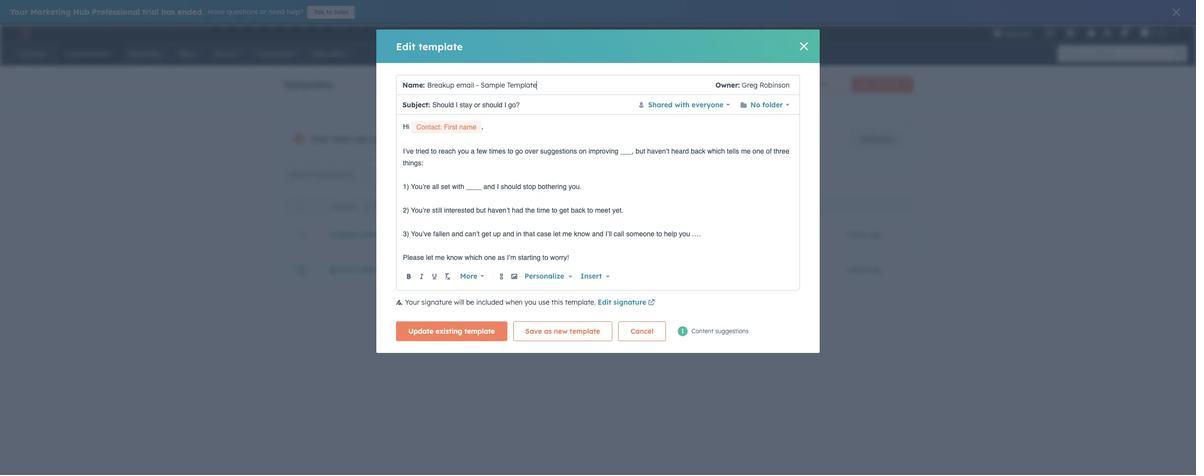 Task type: locate. For each thing, give the bounding box(es) containing it.
to right tried
[[431, 148, 437, 155]]

still
[[432, 207, 442, 215]]

help image
[[1087, 29, 1096, 38]]

2 horizontal spatial your
[[405, 298, 420, 307]]

2 horizontal spatial new
[[860, 81, 873, 88]]

2 vertical spatial folder
[[357, 265, 378, 274]]

your up hubspot image
[[10, 7, 28, 17]]

0 vertical spatial edit
[[396, 40, 416, 52]]

greg right help
[[689, 230, 705, 239]]

0 vertical spatial you're
[[411, 183, 430, 191]]

0 vertical spatial of
[[698, 80, 704, 89]]

haven't left had
[[488, 207, 510, 215]]

created inside templates banner
[[712, 80, 737, 89]]

1 vertical spatial should
[[501, 183, 521, 191]]

new up no folder popup button
[[757, 81, 770, 88]]

2) you're still interested but haven't had the time to get back to meet yet.
[[403, 207, 624, 215]]

0 horizontal spatial new
[[340, 265, 355, 274]]

talk
[[314, 8, 325, 16]]

link opens in a new window image
[[648, 300, 655, 307]]

suggestions
[[541, 148, 577, 155], [716, 328, 749, 335]]

should left stop
[[501, 183, 521, 191]]

1 horizontal spatial signature
[[614, 298, 647, 307]]

i right the ____
[[497, 183, 499, 191]]

know
[[574, 230, 590, 238], [447, 254, 463, 262]]

no folder
[[751, 100, 783, 109]]

edit for edit signature
[[598, 298, 612, 307]]

1 inside templates banner
[[693, 80, 696, 89]]

0 horizontal spatial suggestions
[[541, 148, 577, 155]]

1 horizontal spatial edit
[[598, 298, 612, 307]]

2 you're from the top
[[411, 207, 430, 215]]

templates
[[283, 78, 333, 90]]

robinson right the ….
[[707, 230, 737, 239]]

1 horizontal spatial but
[[636, 148, 646, 155]]

ended.
[[178, 7, 204, 17]]

1 horizontal spatial haven't
[[648, 148, 670, 155]]

1 vertical spatial which
[[465, 254, 483, 262]]

new folder down email
[[340, 265, 378, 274]]

talk to sales
[[314, 8, 349, 16]]

help?
[[287, 7, 304, 16]]

everyone
[[692, 100, 724, 109]]

back
[[691, 148, 706, 155], [571, 207, 586, 215]]

1 vertical spatial haven't
[[488, 207, 510, 215]]

but right the ___, in the right top of the page
[[636, 148, 646, 155]]

to left go
[[508, 148, 514, 155]]

has right team
[[355, 134, 369, 144]]

content suggestions
[[692, 328, 749, 335]]

0 vertical spatial upgrade
[[1004, 30, 1032, 37]]

new folder
[[757, 81, 788, 88], [340, 265, 378, 274]]

questions
[[227, 7, 258, 16]]

1 horizontal spatial as
[[544, 327, 552, 336]]

1 horizontal spatial you
[[525, 298, 537, 307]]

template inside update existing template button
[[465, 327, 495, 336]]

created for has
[[372, 134, 402, 144]]

1 vertical spatial back
[[571, 207, 586, 215]]

2 horizontal spatial you
[[679, 230, 691, 238]]

with inside shared with everyone popup button
[[675, 100, 690, 109]]

or right stay
[[474, 101, 481, 109]]

new folder button up no folder
[[749, 77, 796, 93]]

0 horizontal spatial upgrade
[[861, 135, 891, 143]]

menu
[[987, 25, 1185, 40]]

you're right 1)
[[411, 183, 430, 191]]

your marketing hub professional trial has ended. have questions or need help?
[[10, 7, 304, 17]]

1 horizontal spatial get
[[560, 207, 569, 215]]

1 left out
[[405, 134, 409, 144]]

none text field containing hi
[[403, 121, 794, 288]]

back down you.
[[571, 207, 586, 215]]

you're right the 2)
[[411, 207, 430, 215]]

1 vertical spatial know
[[447, 254, 463, 262]]

1 vertical spatial let
[[426, 254, 433, 262]]

Search HubSpot search field
[[1058, 45, 1179, 62]]

1) you're all set with ____ and i should stop bothering you.
[[403, 183, 582, 191]]

template
[[415, 230, 447, 239]]

1 vertical spatial as
[[544, 327, 552, 336]]

1 horizontal spatial know
[[574, 230, 590, 238]]

1 horizontal spatial with
[[675, 100, 690, 109]]

when
[[506, 298, 523, 307]]

go
[[516, 148, 523, 155]]

0 vertical spatial which
[[708, 148, 725, 155]]

1 vertical spatial get
[[482, 230, 491, 238]]

0 horizontal spatial signature
[[422, 298, 452, 307]]

2 signature from the left
[[614, 298, 647, 307]]

0 horizontal spatial has
[[161, 7, 175, 17]]

ago
[[791, 230, 804, 239], [870, 230, 882, 239], [791, 265, 804, 274], [870, 265, 882, 274]]

your inside edit template dialog
[[405, 298, 420, 307]]

which
[[708, 148, 725, 155], [465, 254, 483, 262]]

analyze
[[810, 81, 832, 88]]

0 horizontal spatial new folder button
[[330, 265, 378, 274]]

a
[[471, 148, 475, 155]]

1 horizontal spatial back
[[691, 148, 706, 155]]

with right the set
[[452, 183, 465, 191]]

should left go?
[[482, 101, 503, 109]]

your left team
[[311, 134, 330, 144]]

hi contact: first name ,
[[403, 123, 484, 131]]

5 down hi contact: first name ,
[[438, 134, 443, 144]]

greg up no
[[742, 81, 758, 89]]

new
[[757, 81, 770, 88], [860, 81, 873, 88], [340, 265, 355, 274]]

has right trial on the top
[[161, 7, 175, 17]]

folder inside popup button
[[763, 100, 783, 109]]

me right case
[[563, 230, 572, 238]]

close image
[[1173, 8, 1181, 16], [800, 42, 808, 50]]

haven't left heard
[[648, 148, 670, 155]]

and right the ____
[[484, 183, 495, 191]]

folder right no
[[763, 100, 783, 109]]

improving
[[589, 148, 619, 155]]

0 vertical spatial back
[[691, 148, 706, 155]]

1 vertical spatial has
[[355, 134, 369, 144]]

1 left selected
[[330, 203, 332, 210]]

0 vertical spatial me
[[742, 148, 751, 155]]

should
[[482, 101, 503, 109], [501, 183, 521, 191]]

created up everyone
[[712, 80, 737, 89]]

marketing
[[30, 7, 71, 17]]

case
[[537, 230, 552, 238]]

0 vertical spatial know
[[574, 230, 590, 238]]

with right shared
[[675, 100, 690, 109]]

hub
[[73, 7, 89, 17]]

let right case
[[554, 230, 561, 238]]

suggestions left on
[[541, 148, 577, 155]]

1 vertical spatial folder
[[763, 100, 783, 109]]

greg robinson image
[[1141, 28, 1150, 37]]

created
[[712, 80, 737, 89], [372, 134, 402, 144]]

close image inside edit template dialog
[[800, 42, 808, 50]]

1 horizontal spatial 5
[[706, 80, 710, 89]]

0 vertical spatial should
[[482, 101, 503, 109]]

1 vertical spatial suggestions
[[716, 328, 749, 335]]

i left go?
[[505, 101, 507, 109]]

None text field
[[425, 75, 716, 95]]

folder down email
[[357, 265, 378, 274]]

1 horizontal spatial upgrade
[[1004, 30, 1032, 37]]

you left the ….
[[679, 230, 691, 238]]

1 horizontal spatial suggestions
[[716, 328, 749, 335]]

close image up analyze popup button
[[800, 42, 808, 50]]

let right please
[[426, 254, 433, 262]]

hubspot image
[[18, 27, 30, 38]]

1 vertical spatial greg
[[689, 230, 705, 239]]

as left i'm
[[498, 254, 505, 262]]

0 horizontal spatial but
[[476, 207, 486, 215]]

i'll
[[606, 230, 612, 238]]

0 horizontal spatial 5
[[438, 134, 443, 144]]

suggestions right content
[[716, 328, 749, 335]]

signature left will
[[422, 298, 452, 307]]

0 vertical spatial new folder
[[757, 81, 788, 88]]

1 horizontal spatial has
[[355, 134, 369, 144]]

rename
[[376, 202, 404, 211]]

few
[[477, 148, 488, 155]]

or
[[260, 7, 267, 16], [474, 101, 481, 109]]

of up everyone
[[698, 80, 704, 89]]

0 vertical spatial haven't
[[648, 148, 670, 155]]

1 vertical spatial created
[[372, 134, 402, 144]]

1 vertical spatial upgrade
[[861, 135, 891, 143]]

one left i'm
[[484, 254, 496, 262]]

need
[[269, 7, 285, 16]]

as
[[498, 254, 505, 262], [544, 327, 552, 336]]

haven't
[[648, 148, 670, 155], [488, 207, 510, 215]]

0 horizontal spatial you
[[458, 148, 469, 155]]

2 horizontal spatial me
[[742, 148, 751, 155]]

which left "tells"
[[708, 148, 725, 155]]

5
[[706, 80, 710, 89], [438, 134, 443, 144]]

new folder button down "breakup"
[[330, 265, 378, 274]]

bothering
[[538, 183, 567, 191]]

of down the contact: at the top left of the page
[[427, 134, 435, 144]]

0 horizontal spatial with
[[452, 183, 465, 191]]

created left out
[[372, 134, 402, 144]]

1 vertical spatial close image
[[800, 42, 808, 50]]

edit right template.
[[598, 298, 612, 307]]

over
[[525, 148, 539, 155]]

0 vertical spatial robinson
[[760, 81, 790, 89]]

signature left link opens in a new window icon
[[614, 298, 647, 307]]

or left need
[[260, 7, 267, 16]]

search button
[[1171, 45, 1188, 62]]

1 horizontal spatial one
[[753, 148, 765, 155]]

cancel
[[631, 327, 654, 336]]

2 horizontal spatial of
[[766, 148, 772, 155]]

1 for 1 selected
[[330, 203, 332, 210]]

fallen
[[434, 230, 450, 238]]

your up 'update'
[[405, 298, 420, 307]]

5 inside templates banner
[[706, 80, 710, 89]]

1 horizontal spatial i
[[497, 183, 499, 191]]

as left new
[[544, 327, 552, 336]]

update existing template
[[409, 327, 495, 336]]

get right time
[[560, 207, 569, 215]]

time
[[537, 207, 550, 215]]

1 horizontal spatial your
[[311, 134, 330, 144]]

0 vertical spatial close image
[[1173, 8, 1181, 16]]

and left 'in'
[[503, 230, 514, 238]]

signature for your
[[422, 298, 452, 307]]

0 vertical spatial 5
[[706, 80, 710, 89]]

times
[[489, 148, 506, 155]]

edit for edit template
[[396, 40, 416, 52]]

search image
[[1176, 50, 1183, 57]]

me right "tells"
[[742, 148, 751, 155]]

None text field
[[403, 121, 794, 288]]

to right "talk"
[[327, 8, 332, 16]]

2 vertical spatial you
[[525, 298, 537, 307]]

save as new template button
[[513, 322, 613, 342]]

i left stay
[[456, 101, 458, 109]]

1 vertical spatial you're
[[411, 207, 430, 215]]

1 vertical spatial of
[[427, 134, 435, 144]]

1 horizontal spatial robinson
[[760, 81, 790, 89]]

templates.
[[445, 134, 487, 144]]

out
[[412, 134, 425, 144]]

folder up no folder
[[771, 81, 788, 88]]

5 left owner:
[[706, 80, 710, 89]]

upgrade
[[1004, 30, 1032, 37], [861, 135, 891, 143]]

back right heard
[[691, 148, 706, 155]]

0 vertical spatial greg
[[742, 81, 758, 89]]

0 horizontal spatial which
[[465, 254, 483, 262]]

1)
[[403, 183, 409, 191]]

update
[[409, 327, 434, 336]]

0 vertical spatial let
[[554, 230, 561, 238]]

interested
[[444, 207, 475, 215]]

1 horizontal spatial which
[[708, 148, 725, 155]]

cancel button
[[619, 322, 666, 342]]

1 vertical spatial one
[[484, 254, 496, 262]]

more
[[460, 272, 478, 281]]

1 you're from the top
[[411, 183, 430, 191]]

trial
[[142, 7, 159, 17]]

get left up
[[482, 230, 491, 238]]

0 horizontal spatial as
[[498, 254, 505, 262]]

no
[[751, 100, 761, 109]]

folder
[[771, 81, 788, 88], [763, 100, 783, 109], [357, 265, 378, 274]]

0 vertical spatial one
[[753, 148, 765, 155]]

greg robinson
[[689, 230, 737, 239]]

of left three
[[766, 148, 772, 155]]

please
[[403, 254, 424, 262]]

1 vertical spatial you
[[679, 230, 691, 238]]

edit up name:
[[396, 40, 416, 52]]

new folder up no folder
[[757, 81, 788, 88]]

breakup email - sample template
[[330, 230, 447, 239]]

robinson inside edit template dialog
[[760, 81, 790, 89]]

save
[[526, 327, 542, 336]]

new down "breakup"
[[340, 265, 355, 274]]

i've tried to reach you a few times to go over suggestions on improving ___, but haven't heard back which tells me one of three things:
[[403, 148, 792, 167]]

1 horizontal spatial or
[[474, 101, 481, 109]]

,
[[482, 123, 484, 131]]

upgrade link
[[849, 129, 903, 149]]

1 horizontal spatial me
[[563, 230, 572, 238]]

new right analyze popup button
[[860, 81, 873, 88]]

one left three
[[753, 148, 765, 155]]

0 vertical spatial created
[[712, 80, 737, 89]]

of inside templates banner
[[698, 80, 704, 89]]

starting
[[518, 254, 541, 262]]

or inside subject: should i stay or should i go?
[[474, 101, 481, 109]]

know up more
[[447, 254, 463, 262]]

1 inside edit template dialog
[[682, 328, 684, 335]]

1 vertical spatial 5
[[438, 134, 443, 144]]

me down fallen
[[435, 254, 445, 262]]

you left a
[[458, 148, 469, 155]]

1 vertical spatial or
[[474, 101, 481, 109]]

personalize button
[[521, 269, 574, 284]]

3) you've fallen and can't get up and in that case let me know and i'll call someone to help you ….
[[403, 230, 701, 238]]

but right 'interested'
[[476, 207, 486, 215]]

personalize
[[525, 272, 565, 281]]

1 horizontal spatial greg
[[742, 81, 758, 89]]

2 vertical spatial of
[[766, 148, 772, 155]]

0 vertical spatial new folder button
[[749, 77, 796, 93]]

robinson up no folder
[[760, 81, 790, 89]]

0 horizontal spatial robinson
[[707, 230, 737, 239]]

heard
[[672, 148, 689, 155]]

owner: greg robinson
[[716, 81, 790, 89]]

1 signature from the left
[[422, 298, 452, 307]]

your for your signature will be included when you use this template.
[[405, 298, 420, 307]]

1 left content
[[682, 328, 684, 335]]

0 horizontal spatial know
[[447, 254, 463, 262]]

reach
[[439, 148, 456, 155]]

you left use
[[525, 298, 537, 307]]

3
[[768, 230, 771, 239], [847, 230, 850, 239], [768, 265, 771, 274], [847, 265, 850, 274]]

1 up shared with everyone
[[693, 80, 696, 89]]

1 horizontal spatial new folder
[[757, 81, 788, 88]]

name
[[460, 123, 477, 131]]

i'm
[[507, 254, 516, 262]]

new inside popup button
[[860, 81, 873, 88]]

which up more popup button
[[465, 254, 483, 262]]

close image up music popup button
[[1173, 8, 1181, 16]]

on
[[579, 148, 587, 155]]

0 horizontal spatial let
[[426, 254, 433, 262]]

2 vertical spatial me
[[435, 254, 445, 262]]

please let me know which one as i'm starting to worry!
[[403, 254, 569, 262]]

0 horizontal spatial i
[[456, 101, 458, 109]]

greg
[[742, 81, 758, 89], [689, 230, 705, 239]]

menu item
[[1039, 25, 1041, 40]]

know left i'll
[[574, 230, 590, 238]]

1 vertical spatial your
[[311, 134, 330, 144]]



Task type: vqa. For each thing, say whether or not it's contained in the screenshot.
the middle objects
no



Task type: describe. For each thing, give the bounding box(es) containing it.
new folder button inside templates banner
[[749, 77, 796, 93]]

1 vertical spatial me
[[563, 230, 572, 238]]

breakup
[[330, 230, 359, 239]]

back inside i've tried to reach you a few times to go over suggestions on improving ___, but haven't heard back which tells me one of three things:
[[691, 148, 706, 155]]

edit template dialog
[[377, 30, 820, 353]]

1 for 1
[[682, 328, 684, 335]]

your signature will be included when you use this template.
[[405, 298, 598, 307]]

which inside i've tried to reach you a few times to go over suggestions on improving ___, but haven't heard back which tells me one of three things:
[[708, 148, 725, 155]]

shared with everyone button
[[638, 98, 731, 112]]

to inside button
[[327, 8, 332, 16]]

selected
[[334, 203, 357, 210]]

notifications image
[[1120, 29, 1129, 38]]

Should I stay or should I go? text field
[[433, 99, 631, 111]]

calling icon button
[[1042, 26, 1059, 39]]

0 horizontal spatial me
[[435, 254, 445, 262]]

____
[[466, 183, 482, 191]]

1 vertical spatial robinson
[[707, 230, 737, 239]]

0 horizontal spatial back
[[571, 207, 586, 215]]

sales
[[334, 8, 349, 16]]

___,
[[621, 148, 634, 155]]

you.
[[569, 183, 582, 191]]

0 vertical spatial get
[[560, 207, 569, 215]]

use
[[539, 298, 550, 307]]

to left help
[[657, 230, 663, 238]]

marketplaces image
[[1067, 29, 1075, 38]]

should
[[433, 101, 454, 109]]

new template button
[[852, 77, 914, 93]]

existing
[[436, 327, 463, 336]]

-
[[382, 230, 385, 239]]

calling icon image
[[1046, 29, 1055, 37]]

all
[[432, 183, 439, 191]]

one inside i've tried to reach you a few times to go over suggestions on improving ___, but haven't heard back which tells me one of three things:
[[753, 148, 765, 155]]

music
[[1152, 29, 1169, 36]]

1 vertical spatial new folder
[[340, 265, 378, 274]]

edit signature link
[[598, 298, 657, 310]]

had
[[512, 207, 524, 215]]

….
[[692, 230, 701, 238]]

2 horizontal spatial i
[[505, 101, 507, 109]]

you've
[[411, 230, 432, 238]]

you're for 1)
[[411, 183, 430, 191]]

should inside subject: should i stay or should i go?
[[482, 101, 503, 109]]

template inside "save as new template" button
[[570, 327, 600, 336]]

hi
[[403, 123, 410, 131]]

email
[[361, 230, 380, 239]]

1 vertical spatial new folder button
[[330, 265, 378, 274]]

yet.
[[613, 207, 624, 215]]

suggestions inside i've tried to reach you a few times to go over suggestions on improving ___, but haven't heard back which tells me one of three things:
[[541, 148, 577, 155]]

no folder button
[[741, 98, 790, 112]]

link opens in a new window image
[[648, 298, 655, 310]]

music button
[[1135, 25, 1184, 40]]

analyze button
[[802, 77, 846, 93]]

to left worry! at the bottom left
[[543, 254, 549, 262]]

settings image
[[1104, 29, 1113, 38]]

Search search field
[[283, 165, 403, 185]]

me inside i've tried to reach you a few times to go over suggestions on improving ___, but haven't heard back which tells me one of three things:
[[742, 148, 751, 155]]

your for your marketing hub professional trial has ended. have questions or need help?
[[10, 7, 28, 17]]

included
[[476, 298, 504, 307]]

1 vertical spatial with
[[452, 183, 465, 191]]

insert button
[[574, 270, 616, 283]]

i've
[[403, 148, 414, 155]]

be
[[466, 298, 475, 307]]

upgrade image
[[994, 29, 1002, 38]]

and left i'll
[[592, 230, 604, 238]]

subject: should i stay or should i go?
[[403, 100, 520, 109]]

1 of 5 created
[[693, 80, 737, 89]]

edit signature
[[598, 298, 647, 307]]

stop
[[523, 183, 536, 191]]

none text field inside edit template dialog
[[403, 121, 794, 288]]

edit template
[[396, 40, 463, 52]]

or inside your marketing hub professional trial has ended. have questions or need help?
[[260, 7, 267, 16]]

help
[[664, 230, 677, 238]]

signature for edit
[[614, 298, 647, 307]]

created for 5
[[712, 80, 737, 89]]

things:
[[403, 159, 424, 167]]

1 vertical spatial but
[[476, 207, 486, 215]]

1 horizontal spatial let
[[554, 230, 561, 238]]

help button
[[1083, 25, 1100, 40]]

but inside i've tried to reach you a few times to go over suggestions on improving ___, but haven't heard back which tells me one of three things:
[[636, 148, 646, 155]]

this
[[552, 298, 563, 307]]

menu containing music
[[987, 25, 1185, 40]]

insert
[[581, 272, 602, 281]]

1 horizontal spatial new
[[757, 81, 770, 88]]

0 horizontal spatial greg
[[689, 230, 705, 239]]

of inside i've tried to reach you a few times to go over suggestions on improving ___, but haven't heard back which tells me one of three things:
[[766, 148, 772, 155]]

you inside i've tried to reach you a few times to go over suggestions on improving ___, but haven't heard back which tells me one of three things:
[[458, 148, 469, 155]]

to left meet
[[588, 207, 593, 215]]

will
[[454, 298, 464, 307]]

and left can't
[[452, 230, 463, 238]]

1 horizontal spatial close image
[[1173, 8, 1181, 16]]

worry!
[[550, 254, 569, 262]]

hubspot link
[[12, 27, 37, 38]]

save as new template
[[526, 327, 600, 336]]

more button
[[454, 270, 491, 283]]

rename button
[[365, 202, 404, 211]]

your for your team has created 1 out of 5 templates.
[[311, 134, 330, 144]]

haven't inside i've tried to reach you a few times to go over suggestions on improving ___, but haven't heard back which tells me one of three things:
[[648, 148, 670, 155]]

new folder inside templates banner
[[757, 81, 788, 88]]

up
[[493, 230, 501, 238]]

update existing template button
[[396, 322, 507, 342]]

have
[[208, 7, 225, 16]]

name:
[[403, 81, 425, 89]]

folder inside templates banner
[[771, 81, 788, 88]]

template inside new template popup button
[[875, 81, 900, 88]]

template.
[[565, 298, 596, 307]]

1 for 1 of 5 created
[[693, 80, 696, 89]]

can't
[[465, 230, 480, 238]]

as inside button
[[544, 327, 552, 336]]

0 vertical spatial has
[[161, 7, 175, 17]]

greg inside edit template dialog
[[742, 81, 758, 89]]

0 horizontal spatial one
[[484, 254, 496, 262]]

call
[[614, 230, 625, 238]]

upgrade inside menu
[[1004, 30, 1032, 37]]

you're for 2)
[[411, 207, 430, 215]]

subject:
[[403, 100, 430, 109]]

someone
[[626, 230, 655, 238]]

tells
[[727, 148, 740, 155]]

set
[[441, 183, 450, 191]]

to right time
[[552, 207, 558, 215]]

templates banner
[[283, 74, 914, 93]]

2)
[[403, 207, 409, 215]]

0 vertical spatial as
[[498, 254, 505, 262]]

delete
[[424, 202, 446, 211]]

marketplaces button
[[1061, 25, 1081, 40]]

in
[[516, 230, 522, 238]]

three
[[774, 148, 790, 155]]

new
[[554, 327, 568, 336]]

1 selected
[[330, 203, 357, 210]]

shared with everyone
[[649, 100, 724, 109]]

sample
[[387, 230, 413, 239]]



